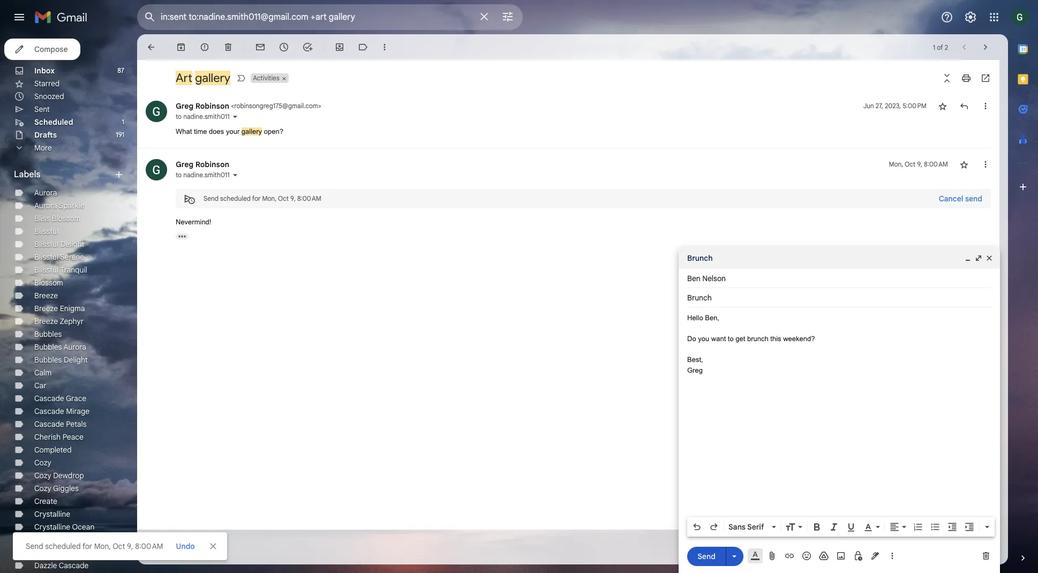 Task type: locate. For each thing, give the bounding box(es) containing it.
art gallery
[[176, 71, 231, 85]]

1 for 1
[[122, 118, 124, 126]]

nadine.smith011 down greg robinson
[[183, 171, 230, 179]]

1 horizontal spatial send
[[204, 195, 219, 203]]

1 vertical spatial 8:00 am
[[297, 195, 322, 203]]

blossom down "sparkle"
[[52, 214, 81, 223]]

0 vertical spatial breeze
[[34, 291, 58, 301]]

1 horizontal spatial 1
[[933, 43, 936, 51]]

0 vertical spatial bubbles
[[34, 330, 62, 339]]

completed link
[[34, 445, 72, 455]]

support image
[[941, 11, 954, 24]]

to down greg robinson
[[176, 171, 182, 179]]

list containing greg robinson
[[137, 90, 992, 256]]

bliss blossom
[[34, 214, 81, 223]]

main menu image
[[13, 11, 26, 24]]

2 horizontal spatial mon,
[[889, 160, 904, 168]]

not starred image right 5:00 pm
[[938, 101, 949, 111]]

1 horizontal spatial not starred image
[[959, 159, 970, 170]]

scheduled up dazzle cascade
[[45, 542, 81, 552]]

greg for greg robinson
[[176, 159, 194, 169]]

Not starred checkbox
[[959, 159, 970, 170]]

cherish peace link
[[34, 433, 84, 442]]

send
[[966, 194, 983, 203]]

send up dazzle cascade
[[26, 542, 43, 552]]

0 vertical spatial oct
[[905, 160, 916, 168]]

robinson
[[195, 101, 229, 111], [195, 159, 229, 169]]

4 blissful from the top
[[34, 265, 59, 275]]

1 vertical spatial aurora
[[34, 201, 57, 211]]

do
[[688, 335, 697, 343]]

None search field
[[137, 4, 523, 30]]

1 vertical spatial to nadine.smith011
[[176, 171, 230, 179]]

Message Body text field
[[688, 313, 992, 515]]

to up what
[[176, 113, 182, 121]]

mon,
[[889, 160, 904, 168], [262, 195, 277, 203], [94, 542, 111, 552]]

3 bubbles from the top
[[34, 355, 62, 365]]

drafts
[[34, 130, 57, 140]]

delight for bubbles delight
[[64, 355, 88, 365]]

1 nadine.smith011 from the top
[[183, 113, 230, 121]]

peace
[[63, 433, 84, 442]]

nadine.smith011 for mon, oct 9, 8:00 am
[[183, 171, 230, 179]]

greg robinson cell
[[176, 101, 322, 111]]

1 vertical spatial to
[[176, 171, 182, 179]]

insert files using drive image
[[819, 551, 830, 562]]

labels heading
[[14, 169, 114, 180]]

for inside alert
[[82, 542, 92, 552]]

1 inside labels navigation
[[122, 118, 124, 126]]

1 robinson from the top
[[195, 101, 229, 111]]

create link
[[34, 497, 57, 506]]

1 vertical spatial show details image
[[232, 172, 238, 178]]

insert link ‪(⌘k)‬ image
[[785, 551, 795, 562]]

2 vertical spatial bubbles
[[34, 355, 62, 365]]

mon, oct 9, 8:00 am
[[889, 160, 949, 168]]

2 vertical spatial breeze
[[34, 317, 58, 326]]

1 crystalline from the top
[[34, 510, 70, 519]]

0 vertical spatial 1
[[933, 43, 936, 51]]

snoozed
[[34, 92, 64, 101]]

inbox
[[34, 66, 55, 76]]

1 for 1 of 2
[[933, 43, 936, 51]]

cascade
[[34, 394, 64, 404], [34, 407, 64, 416], [34, 420, 64, 429], [59, 561, 89, 571]]

cozy up create link
[[34, 484, 51, 494]]

bubbles down bubbles link
[[34, 342, 62, 352]]

0 horizontal spatial gallery
[[195, 71, 231, 85]]

breeze down breeze link
[[34, 304, 58, 314]]

oct
[[905, 160, 916, 168], [278, 195, 289, 203], [113, 542, 125, 552]]

2 vertical spatial greg
[[688, 366, 703, 374]]

mon, oct 9, 8:00 am cell
[[889, 159, 949, 170]]

>
[[318, 102, 322, 110]]

3 cozy from the top
[[34, 484, 51, 494]]

aurora up bubbles delight link
[[64, 342, 86, 352]]

blissful up blossom link
[[34, 265, 59, 275]]

1 to nadine.smith011 from the top
[[176, 113, 230, 121]]

breeze zephyr
[[34, 317, 84, 326]]

1 vertical spatial 1
[[122, 118, 124, 126]]

0 vertical spatial gallery
[[195, 71, 231, 85]]

2 horizontal spatial send
[[698, 552, 716, 561]]

robinson down the does
[[195, 159, 229, 169]]

1 cozy from the top
[[34, 458, 51, 468]]

blissful for blissful tranquil
[[34, 265, 59, 275]]

insert signature image
[[870, 551, 881, 562]]

aurora up aurora sparkle link on the left
[[34, 188, 57, 198]]

0 horizontal spatial not starred image
[[938, 101, 949, 111]]

0 horizontal spatial 8:00 am
[[135, 542, 163, 552]]

cascade for cascade grace
[[34, 394, 64, 404]]

show details image down your
[[232, 172, 238, 178]]

crystalline inside crystalline wander dazzle
[[34, 535, 70, 545]]

greg inside best, greg
[[688, 366, 703, 374]]

dazzle up dazzle cascade
[[34, 548, 57, 558]]

inbox link
[[34, 66, 55, 76]]

cascade down car
[[34, 394, 64, 404]]

nadine.smith011 up time
[[183, 113, 230, 121]]

blissful down the bliss
[[34, 227, 59, 236]]

3 crystalline from the top
[[34, 535, 70, 545]]

1 show details image from the top
[[232, 114, 238, 120]]

cozy
[[34, 458, 51, 468], [34, 471, 51, 481], [34, 484, 51, 494]]

0 vertical spatial to nadine.smith011
[[176, 113, 230, 121]]

show details image down <
[[232, 114, 238, 120]]

1 vertical spatial gallery
[[242, 128, 262, 136]]

tab list
[[1009, 34, 1039, 535]]

cozy for cozy dewdrop
[[34, 471, 51, 481]]

0 vertical spatial crystalline
[[34, 510, 70, 519]]

bliss blossom link
[[34, 214, 81, 223]]

dewdrop
[[53, 471, 84, 481]]

191
[[116, 131, 124, 139]]

0 horizontal spatial for
[[82, 542, 92, 552]]

delight
[[60, 240, 84, 249], [64, 355, 88, 365]]

cozy down completed 'link'
[[34, 458, 51, 468]]

crystalline up dazzle link
[[34, 535, 70, 545]]

send inside alert
[[26, 542, 43, 552]]

0 horizontal spatial mon,
[[94, 542, 111, 552]]

of
[[938, 43, 944, 51]]

1 vertical spatial scheduled
[[45, 542, 81, 552]]

1 vertical spatial breeze
[[34, 304, 58, 314]]

0 vertical spatial robinson
[[195, 101, 229, 111]]

show details image
[[232, 114, 238, 120], [232, 172, 238, 178]]

2 vertical spatial to
[[728, 335, 734, 343]]

bubbles delight link
[[34, 355, 88, 365]]

more formatting options image
[[982, 522, 993, 533]]

0 vertical spatial aurora
[[34, 188, 57, 198]]

snooze image
[[279, 42, 289, 53]]

2 breeze from the top
[[34, 304, 58, 314]]

2 horizontal spatial 8:00 am
[[925, 160, 949, 168]]

breeze up bubbles link
[[34, 317, 58, 326]]

cancel send button
[[931, 189, 992, 208]]

send scheduled for mon, oct 9, 8:00 am inside list
[[204, 195, 322, 203]]

to nadine.smith011 up time
[[176, 113, 230, 121]]

greg down best,
[[688, 366, 703, 374]]

0 vertical spatial greg
[[176, 101, 194, 111]]

8:00 am
[[925, 160, 949, 168], [297, 195, 322, 203], [135, 542, 163, 552]]

greg down what
[[176, 159, 194, 169]]

1 vertical spatial bubbles
[[34, 342, 62, 352]]

bulleted list ‪(⌘⇧8)‬ image
[[930, 522, 941, 533]]

2 robinson from the top
[[195, 159, 229, 169]]

1 vertical spatial blossom
[[34, 278, 63, 288]]

1 horizontal spatial scheduled
[[220, 195, 251, 203]]

0 vertical spatial 8:00 am
[[925, 160, 949, 168]]

send up nevermind!
[[204, 195, 219, 203]]

settings image
[[965, 11, 978, 24]]

cozy for cozy 'link'
[[34, 458, 51, 468]]

1 left the of
[[933, 43, 936, 51]]

0 vertical spatial 9,
[[918, 160, 923, 168]]

1 dazzle from the top
[[34, 548, 57, 558]]

2 vertical spatial 8:00 am
[[135, 542, 163, 552]]

cascade up cherish
[[34, 420, 64, 429]]

zephyr
[[60, 317, 84, 326]]

hello
[[688, 314, 704, 322]]

0 horizontal spatial send
[[26, 542, 43, 552]]

crystalline link
[[34, 510, 70, 519]]

cozy dewdrop
[[34, 471, 84, 481]]

1 horizontal spatial mon,
[[262, 195, 277, 203]]

breeze
[[34, 291, 58, 301], [34, 304, 58, 314], [34, 317, 58, 326]]

0 horizontal spatial send scheduled for mon, oct 9, 8:00 am
[[26, 542, 163, 552]]

scheduled down greg robinson
[[220, 195, 251, 203]]

1 up '191'
[[122, 118, 124, 126]]

bubbles down "breeze zephyr" link
[[34, 330, 62, 339]]

9,
[[918, 160, 923, 168], [291, 195, 296, 203], [127, 542, 133, 552]]

list
[[137, 90, 992, 256]]

petals
[[66, 420, 87, 429]]

delight up serene
[[60, 240, 84, 249]]

clear search image
[[474, 6, 495, 27]]

1 vertical spatial cozy
[[34, 471, 51, 481]]

blissful
[[34, 227, 59, 236], [34, 240, 59, 249], [34, 252, 59, 262], [34, 265, 59, 275]]

enigma
[[60, 304, 85, 314]]

1 vertical spatial 9,
[[291, 195, 296, 203]]

aurora down aurora link
[[34, 201, 57, 211]]

discard draft ‪(⌘⇧d)‬ image
[[981, 551, 992, 562]]

calm
[[34, 368, 52, 378]]

bubbles delight
[[34, 355, 88, 365]]

greg
[[176, 101, 194, 111], [176, 159, 194, 169], [688, 366, 703, 374]]

report spam image
[[199, 42, 210, 53]]

snoozed link
[[34, 92, 64, 101]]

1 vertical spatial for
[[82, 542, 92, 552]]

attach files image
[[768, 551, 778, 562]]

0 vertical spatial show details image
[[232, 114, 238, 120]]

dazzle down dazzle link
[[34, 561, 57, 571]]

0 vertical spatial nadine.smith011
[[183, 113, 230, 121]]

2 show details image from the top
[[232, 172, 238, 178]]

cascade down cascade grace at the bottom left of the page
[[34, 407, 64, 416]]

1 vertical spatial not starred image
[[959, 159, 970, 170]]

blossom
[[52, 214, 81, 223], [34, 278, 63, 288]]

alert containing send scheduled for mon, oct 9, 8:00 am
[[13, 25, 1022, 561]]

1 vertical spatial crystalline
[[34, 523, 70, 532]]

8:00 am inside cell
[[925, 160, 949, 168]]

robinson left <
[[195, 101, 229, 111]]

send left more send options image
[[698, 552, 716, 561]]

2 vertical spatial oct
[[113, 542, 125, 552]]

breeze for breeze enigma
[[34, 304, 58, 314]]

what
[[176, 128, 192, 136]]

1 blissful from the top
[[34, 227, 59, 236]]

1 vertical spatial robinson
[[195, 159, 229, 169]]

2 horizontal spatial oct
[[905, 160, 916, 168]]

gallery right your
[[242, 128, 262, 136]]

toggle confidential mode image
[[853, 551, 864, 562]]

bubbles up "calm"
[[34, 355, 62, 365]]

alert
[[13, 25, 1022, 561]]

9, inside cell
[[918, 160, 923, 168]]

to nadine.smith011 for jun
[[176, 113, 230, 121]]

send
[[204, 195, 219, 203], [26, 542, 43, 552], [698, 552, 716, 561]]

1 vertical spatial nadine.smith011
[[183, 171, 230, 179]]

2 nadine.smith011 from the top
[[183, 171, 230, 179]]

1 breeze from the top
[[34, 291, 58, 301]]

1 bubbles from the top
[[34, 330, 62, 339]]

labels navigation
[[0, 34, 137, 573]]

dialog
[[679, 248, 1001, 573]]

not starred image
[[938, 101, 949, 111], [959, 159, 970, 170]]

older image
[[981, 42, 992, 53]]

cozy down cozy 'link'
[[34, 471, 51, 481]]

crystalline down create link
[[34, 510, 70, 519]]

1 horizontal spatial 8:00 am
[[297, 195, 322, 203]]

blissful for "blissful" link
[[34, 227, 59, 236]]

2 vertical spatial cozy
[[34, 484, 51, 494]]

1 vertical spatial dazzle
[[34, 561, 57, 571]]

not starred image up cancel send button
[[959, 159, 970, 170]]

sans serif
[[729, 523, 764, 532]]

blissful for blissful delight
[[34, 240, 59, 249]]

blissful down the blissful delight link
[[34, 252, 59, 262]]

nadine.smith011 for jun 27, 2023, 5:00 pm
[[183, 113, 230, 121]]

1 horizontal spatial oct
[[278, 195, 289, 203]]

Not starred checkbox
[[938, 101, 949, 111]]

cascade for cascade mirage
[[34, 407, 64, 416]]

1 vertical spatial send scheduled for mon, oct 9, 8:00 am
[[26, 542, 163, 552]]

show details image for jun 27, 2023, 5:00 pm
[[232, 114, 238, 120]]

blissful down "blissful" link
[[34, 240, 59, 249]]

robinson for greg robinson
[[195, 159, 229, 169]]

2 vertical spatial mon,
[[94, 542, 111, 552]]

bubbles
[[34, 330, 62, 339], [34, 342, 62, 352], [34, 355, 62, 365]]

1 vertical spatial delight
[[64, 355, 88, 365]]

1 vertical spatial oct
[[278, 195, 289, 203]]

to nadine.smith011 down greg robinson
[[176, 171, 230, 179]]

blossom up breeze link
[[34, 278, 63, 288]]

crystalline down crystalline "link"
[[34, 523, 70, 532]]

to
[[176, 113, 182, 121], [176, 171, 182, 179], [728, 335, 734, 343]]

aurora sparkle link
[[34, 201, 84, 211]]

3 breeze from the top
[[34, 317, 58, 326]]

2 blissful from the top
[[34, 240, 59, 249]]

1 horizontal spatial send scheduled for mon, oct 9, 8:00 am
[[204, 195, 322, 203]]

0 vertical spatial not starred image
[[938, 101, 949, 111]]

to inside message body 'text field'
[[728, 335, 734, 343]]

advanced search options image
[[497, 6, 519, 27]]

2 crystalline from the top
[[34, 523, 70, 532]]

send scheduled for mon, oct 9, 8:00 am
[[204, 195, 322, 203], [26, 542, 163, 552]]

5:00 pm
[[903, 102, 927, 110]]

2 cozy from the top
[[34, 471, 51, 481]]

breeze for breeze zephyr
[[34, 317, 58, 326]]

tranquil
[[60, 265, 87, 275]]

blissful link
[[34, 227, 59, 236]]

0 vertical spatial mon,
[[889, 160, 904, 168]]

crystalline
[[34, 510, 70, 519], [34, 523, 70, 532], [34, 535, 70, 545]]

1 of 2
[[933, 43, 949, 51]]

1 horizontal spatial for
[[252, 195, 261, 203]]

gallery right art
[[195, 71, 231, 85]]

0 vertical spatial dazzle
[[34, 548, 57, 558]]

1 vertical spatial mon,
[[262, 195, 277, 203]]

2 to nadine.smith011 from the top
[[176, 171, 230, 179]]

robinsongreg175@gmail.com
[[234, 102, 318, 110]]

0 vertical spatial send scheduled for mon, oct 9, 8:00 am
[[204, 195, 322, 203]]

27,
[[876, 102, 884, 110]]

3 blissful from the top
[[34, 252, 59, 262]]

cascade for cascade petals
[[34, 420, 64, 429]]

blissful serene link
[[34, 252, 84, 262]]

breeze down blossom link
[[34, 291, 58, 301]]

delight for blissful delight
[[60, 240, 84, 249]]

2 vertical spatial crystalline
[[34, 535, 70, 545]]

0 vertical spatial for
[[252, 195, 261, 203]]

1 vertical spatial greg
[[176, 159, 194, 169]]

0 horizontal spatial 9,
[[127, 542, 133, 552]]

0 vertical spatial cozy
[[34, 458, 51, 468]]

greg up what
[[176, 101, 194, 111]]

best,
[[688, 356, 704, 364]]

grace
[[66, 394, 86, 404]]

sent link
[[34, 105, 50, 114]]

dialog containing sans serif
[[679, 248, 1001, 573]]

2 vertical spatial 9,
[[127, 542, 133, 552]]

delight down bubbles aurora
[[64, 355, 88, 365]]

0 vertical spatial scheduled
[[220, 195, 251, 203]]

2 bubbles from the top
[[34, 342, 62, 352]]

brunch
[[748, 335, 769, 343]]

car
[[34, 381, 46, 391]]

starred link
[[34, 79, 60, 88]]

to left get
[[728, 335, 734, 343]]

0 vertical spatial to
[[176, 113, 182, 121]]

0 horizontal spatial 1
[[122, 118, 124, 126]]

2 horizontal spatial 9,
[[918, 160, 923, 168]]

0 vertical spatial delight
[[60, 240, 84, 249]]



Task type: vqa. For each thing, say whether or not it's contained in the screenshot.
tim
no



Task type: describe. For each thing, give the bounding box(es) containing it.
robinson for greg robinson < robinsongreg175@gmail.com >
[[195, 101, 229, 111]]

send button
[[688, 547, 726, 566]]

bold ‪(⌘b)‬ image
[[812, 522, 823, 533]]

best, greg
[[688, 356, 704, 374]]

blissful for blissful serene
[[34, 252, 59, 262]]

2
[[945, 43, 949, 51]]

1 horizontal spatial 9,
[[291, 195, 296, 203]]

aurora for aurora link
[[34, 188, 57, 198]]

breeze enigma
[[34, 304, 85, 314]]

mirage
[[66, 407, 90, 416]]

ocean
[[72, 523, 95, 532]]

greg robinson
[[176, 159, 229, 169]]

what time does your gallery open?
[[176, 128, 283, 136]]

aurora for aurora sparkle
[[34, 201, 57, 211]]

jun
[[864, 102, 874, 110]]

scheduled link
[[34, 117, 73, 127]]

send scheduled for mon, oct 9, 8:00 am inside alert
[[26, 542, 163, 552]]

you
[[698, 335, 710, 343]]

bubbles for aurora
[[34, 342, 62, 352]]

show details image for mon, oct 9, 8:00 am
[[232, 172, 238, 178]]

send inside list
[[204, 195, 219, 203]]

indent less ‪(⌘[)‬ image
[[948, 522, 958, 533]]

more image
[[379, 42, 390, 53]]

add to tasks image
[[302, 42, 313, 53]]

hello ben,
[[688, 314, 720, 322]]

dazzle inside crystalline wander dazzle
[[34, 548, 57, 558]]

wander
[[72, 535, 98, 545]]

sparkle
[[59, 201, 84, 211]]

blissful tranquil link
[[34, 265, 87, 275]]

indent more ‪(⌘])‬ image
[[965, 522, 975, 533]]

compose button
[[4, 39, 81, 60]]

scheduled
[[34, 117, 73, 127]]

pop out image
[[975, 254, 983, 263]]

more send options image
[[729, 551, 740, 562]]

cozy for cozy giggles
[[34, 484, 51, 494]]

activities button
[[251, 73, 281, 83]]

0 horizontal spatial scheduled
[[45, 542, 81, 552]]

bubbles aurora link
[[34, 342, 86, 352]]

jun 27, 2023, 5:00 pm cell
[[864, 101, 927, 111]]

serene
[[60, 252, 84, 262]]

drafts link
[[34, 130, 57, 140]]

breeze enigma link
[[34, 304, 85, 314]]

Subject field
[[688, 293, 992, 303]]

starred
[[34, 79, 60, 88]]

cascade down crystalline wander dazzle
[[59, 561, 89, 571]]

bubbles for delight
[[34, 355, 62, 365]]

undo alert
[[172, 537, 199, 556]]

not starred image for mon, oct 9, 8:00 am
[[959, 159, 970, 170]]

crystalline ocean
[[34, 523, 95, 532]]

blossom link
[[34, 278, 63, 288]]

blissful delight
[[34, 240, 84, 249]]

bliss
[[34, 214, 50, 223]]

this
[[771, 335, 782, 343]]

87
[[117, 66, 124, 74]]

compose
[[34, 44, 68, 54]]

more options image
[[890, 551, 896, 562]]

undo ‪(⌘z)‬ image
[[692, 522, 703, 533]]

mon, inside mon, oct 9, 8:00 am cell
[[889, 160, 904, 168]]

search mail image
[[140, 8, 160, 27]]

does
[[209, 128, 224, 136]]

italic ‪(⌘i)‬ image
[[829, 522, 840, 533]]

0 vertical spatial blossom
[[52, 214, 81, 223]]

dazzle cascade
[[34, 561, 89, 571]]

sent
[[34, 105, 50, 114]]

sans serif option
[[727, 522, 770, 533]]

cascade petals link
[[34, 420, 87, 429]]

greg for greg robinson < robinsongreg175@gmail.com >
[[176, 101, 194, 111]]

do you want to get brunch this weekend?
[[688, 335, 815, 343]]

move to inbox image
[[334, 42, 345, 53]]

for inside list
[[252, 195, 261, 203]]

car link
[[34, 381, 46, 391]]

crystalline for crystalline "link"
[[34, 510, 70, 519]]

cozy giggles
[[34, 484, 79, 494]]

activities
[[253, 74, 280, 82]]

2023,
[[885, 102, 902, 110]]

show trimmed content image
[[176, 234, 189, 240]]

cancel
[[939, 194, 964, 203]]

nevermind!
[[176, 218, 211, 226]]

numbered list ‪(⌘⇧7)‬ image
[[913, 522, 924, 533]]

close image
[[986, 254, 994, 263]]

send inside send button
[[698, 552, 716, 561]]

labels
[[14, 169, 41, 180]]

insert emoji ‪(⌘⇧2)‬ image
[[802, 551, 813, 562]]

underline ‪(⌘u)‬ image
[[846, 523, 857, 533]]

cascade mirage link
[[34, 407, 90, 416]]

sans
[[729, 523, 746, 532]]

cancel send
[[939, 194, 983, 203]]

to nadine.smith011 for mon,
[[176, 171, 230, 179]]

cascade grace
[[34, 394, 86, 404]]

completed
[[34, 445, 72, 455]]

cherish
[[34, 433, 61, 442]]

2 dazzle from the top
[[34, 561, 57, 571]]

more button
[[0, 141, 129, 154]]

blissful serene
[[34, 252, 84, 262]]

crystalline ocean link
[[34, 523, 95, 532]]

Search mail text field
[[161, 12, 472, 23]]

oct inside cell
[[905, 160, 916, 168]]

serif
[[748, 523, 764, 532]]

aurora sparkle
[[34, 201, 84, 211]]

blissful delight link
[[34, 240, 84, 249]]

art
[[176, 71, 192, 85]]

get
[[736, 335, 746, 343]]

labels image
[[358, 42, 369, 53]]

weekend?
[[784, 335, 815, 343]]

bubbles link
[[34, 330, 62, 339]]

bubbles aurora
[[34, 342, 86, 352]]

formatting options toolbar
[[688, 518, 995, 537]]

insert photo image
[[836, 551, 847, 562]]

dazzle link
[[34, 548, 57, 558]]

jun 27, 2023, 5:00 pm
[[864, 102, 927, 110]]

cascade grace link
[[34, 394, 86, 404]]

undo
[[176, 542, 195, 552]]

2 vertical spatial aurora
[[64, 342, 86, 352]]

9, inside alert
[[127, 542, 133, 552]]

open?
[[264, 128, 283, 136]]

blissful tranquil
[[34, 265, 87, 275]]

delete image
[[223, 42, 234, 53]]

crystalline wander dazzle
[[34, 535, 98, 558]]

archive image
[[176, 42, 187, 53]]

your
[[226, 128, 240, 136]]

ben,
[[705, 314, 720, 322]]

cascade mirage
[[34, 407, 90, 416]]

minimize image
[[964, 254, 973, 263]]

back to search results image
[[146, 42, 157, 53]]

create
[[34, 497, 57, 506]]

<
[[231, 102, 234, 110]]

0 horizontal spatial oct
[[113, 542, 125, 552]]

dazzle cascade link
[[34, 561, 89, 571]]

not starred image for jun 27, 2023, 5:00 pm
[[938, 101, 949, 111]]

gmail image
[[34, 6, 93, 28]]

more
[[34, 143, 52, 153]]

crystalline for crystalline ocean
[[34, 523, 70, 532]]

to for jun 27, 2023, 5:00 pm
[[176, 113, 182, 121]]

to for mon, oct 9, 8:00 am
[[176, 171, 182, 179]]

mark as unread image
[[255, 42, 266, 53]]

breeze for breeze link
[[34, 291, 58, 301]]

calm link
[[34, 368, 52, 378]]

1 horizontal spatial gallery
[[242, 128, 262, 136]]

redo ‪(⌘y)‬ image
[[709, 522, 720, 533]]



